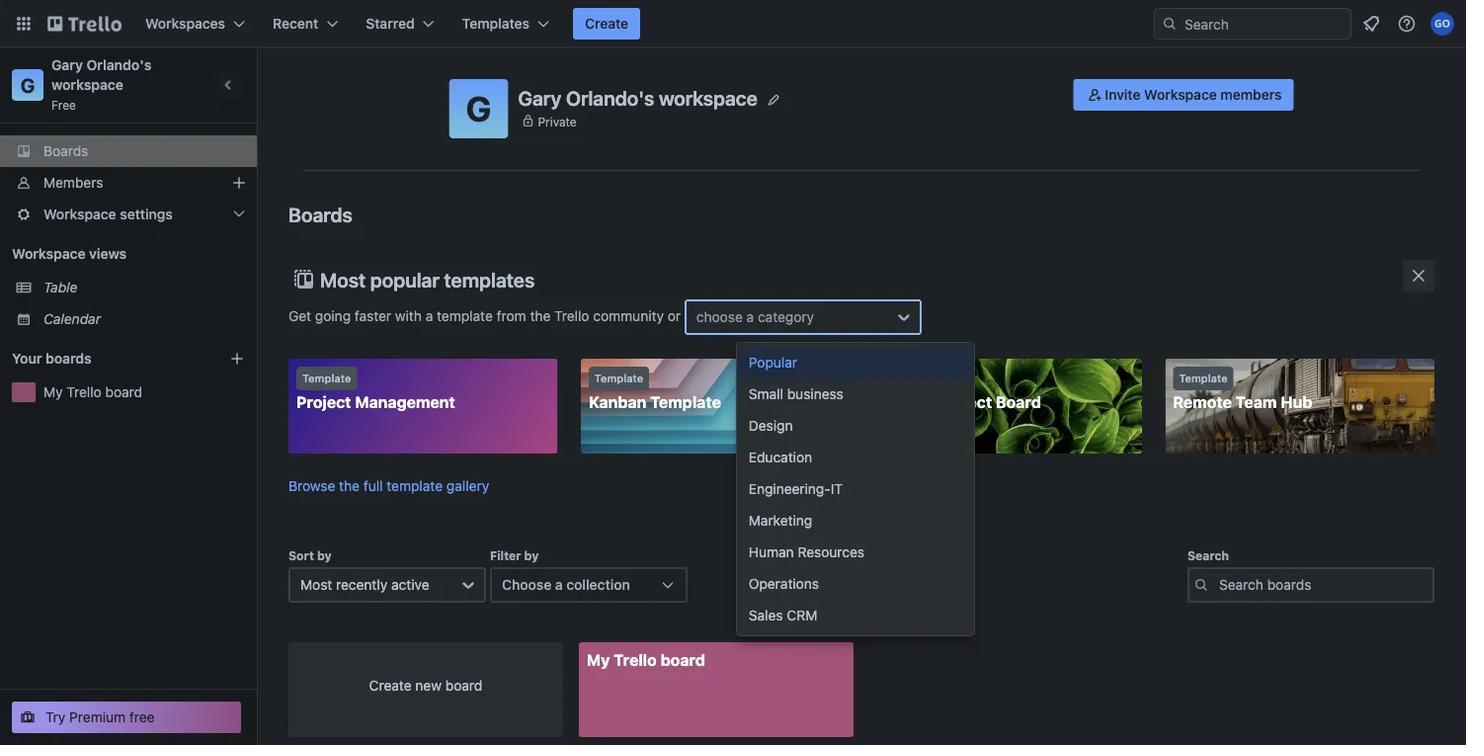 Task type: locate. For each thing, give the bounding box(es) containing it.
0 vertical spatial my trello board
[[43, 384, 142, 400]]

boards
[[46, 350, 92, 367]]

a right with
[[426, 308, 433, 324]]

by right the 'sort'
[[317, 549, 332, 563]]

by
[[317, 549, 332, 563], [524, 549, 539, 563]]

templates button
[[450, 8, 561, 40]]

trello down collection
[[614, 651, 657, 670]]

template up remote
[[1180, 372, 1228, 385]]

0 vertical spatial template
[[437, 308, 493, 324]]

orlando's up private
[[566, 86, 655, 109]]

workspace inside "gary orlando's workspace free"
[[51, 77, 124, 93]]

orlando's inside "gary orlando's workspace free"
[[87, 57, 152, 73]]

1 vertical spatial board
[[661, 651, 706, 670]]

boards link
[[0, 135, 257, 167]]

0 vertical spatial the
[[530, 308, 551, 324]]

gary orlando's workspace free
[[51, 57, 155, 112]]

workspace navigation collapse icon image
[[215, 71, 243, 99]]

most
[[320, 268, 366, 291], [301, 577, 332, 593]]

category
[[758, 309, 815, 325]]

0 horizontal spatial gary
[[51, 57, 83, 73]]

a inside button
[[555, 577, 563, 593]]

0 horizontal spatial workspace
[[51, 77, 124, 93]]

gary orlando's workspace link
[[51, 57, 155, 93]]

0 horizontal spatial create
[[369, 678, 412, 694]]

create left new
[[369, 678, 412, 694]]

free
[[129, 709, 155, 726]]

2 horizontal spatial board
[[661, 651, 706, 670]]

template kanban template
[[589, 372, 721, 412]]

g down switch to… image
[[20, 73, 35, 96]]

template simple project board
[[881, 372, 1042, 412]]

0 vertical spatial create
[[585, 15, 629, 32]]

project left board
[[938, 393, 993, 412]]

orlando's down back to home "image"
[[87, 57, 152, 73]]

recent button
[[261, 8, 350, 40]]

1 vertical spatial my trello board
[[587, 651, 706, 670]]

the right from
[[530, 308, 551, 324]]

0 horizontal spatial boards
[[43, 143, 88, 159]]

the
[[530, 308, 551, 324], [339, 478, 360, 494]]

1 horizontal spatial create
[[585, 15, 629, 32]]

1 horizontal spatial my trello board link
[[579, 643, 854, 738]]

template remote team hub
[[1174, 372, 1313, 412]]

0 horizontal spatial my trello board
[[43, 384, 142, 400]]

1 horizontal spatial board
[[446, 678, 483, 694]]

hub
[[1281, 393, 1313, 412]]

workspace
[[1145, 86, 1218, 103], [43, 206, 116, 222], [12, 246, 86, 262]]

template inside 'template remote team hub'
[[1180, 372, 1228, 385]]

1 horizontal spatial by
[[524, 549, 539, 563]]

template
[[302, 372, 351, 385], [595, 372, 644, 385], [887, 372, 936, 385], [1180, 372, 1228, 385], [651, 393, 721, 412]]

1 vertical spatial boards
[[289, 203, 353, 226]]

my down collection
[[587, 651, 610, 670]]

workspace right invite
[[1145, 86, 1218, 103]]

trello down the boards
[[67, 384, 102, 400]]

your boards with 1 items element
[[12, 347, 200, 371]]

most up going
[[320, 268, 366, 291]]

gary
[[51, 57, 83, 73], [518, 86, 562, 109]]

1 horizontal spatial gary
[[518, 86, 562, 109]]

0 vertical spatial orlando's
[[87, 57, 152, 73]]

template down "templates"
[[437, 308, 493, 324]]

a right choose
[[747, 309, 754, 325]]

sales
[[749, 607, 783, 624]]

0 vertical spatial boards
[[43, 143, 88, 159]]

1 project from the left
[[297, 393, 351, 412]]

sort
[[289, 549, 314, 563]]

1 horizontal spatial project
[[938, 393, 993, 412]]

template up kanban
[[595, 372, 644, 385]]

0 vertical spatial trello
[[555, 308, 590, 324]]

0 vertical spatial board
[[105, 384, 142, 400]]

template right full
[[387, 478, 443, 494]]

2 horizontal spatial trello
[[614, 651, 657, 670]]

views
[[89, 246, 127, 262]]

my
[[43, 384, 63, 400], [587, 651, 610, 670]]

project
[[297, 393, 351, 412], [938, 393, 993, 412]]

engineering-it
[[749, 481, 843, 497]]

0 horizontal spatial my trello board link
[[43, 383, 245, 402]]

my trello board down the your boards with 1 items element
[[43, 384, 142, 400]]

orlando's
[[87, 57, 152, 73], [566, 86, 655, 109]]

1 by from the left
[[317, 549, 332, 563]]

my trello board link down the sales
[[579, 643, 854, 738]]

choose a collection
[[502, 577, 630, 593]]

workspaces
[[145, 15, 225, 32]]

or
[[668, 308, 681, 324]]

0 vertical spatial workspace
[[1145, 86, 1218, 103]]

create up gary orlando's workspace
[[585, 15, 629, 32]]

1 horizontal spatial g
[[466, 88, 492, 129]]

2 vertical spatial trello
[[614, 651, 657, 670]]

g inside button
[[466, 88, 492, 129]]

my trello board down collection
[[587, 651, 706, 670]]

a
[[426, 308, 433, 324], [747, 309, 754, 325], [555, 577, 563, 593]]

filter by
[[490, 549, 539, 563]]

template inside template simple project board
[[887, 372, 936, 385]]

trello
[[555, 308, 590, 324], [67, 384, 102, 400], [614, 651, 657, 670]]

my down "your boards"
[[43, 384, 63, 400]]

trello left community
[[555, 308, 590, 324]]

new
[[416, 678, 442, 694]]

with
[[395, 308, 422, 324]]

workspace settings button
[[0, 199, 257, 230]]

engineering-
[[749, 481, 831, 497]]

1 horizontal spatial my
[[587, 651, 610, 670]]

switch to… image
[[14, 14, 34, 34]]

1 vertical spatial orlando's
[[566, 86, 655, 109]]

a for choose a category
[[747, 309, 754, 325]]

create inside button
[[585, 15, 629, 32]]

workspace down primary element
[[659, 86, 758, 109]]

most down sort by
[[301, 577, 332, 593]]

calendar link
[[43, 309, 245, 329]]

2 vertical spatial workspace
[[12, 246, 86, 262]]

workspaces button
[[133, 8, 257, 40]]

1 horizontal spatial a
[[555, 577, 563, 593]]

a right "choose"
[[555, 577, 563, 593]]

gary up free
[[51, 57, 83, 73]]

0 horizontal spatial project
[[297, 393, 351, 412]]

2 horizontal spatial a
[[747, 309, 754, 325]]

workspace settings
[[43, 206, 173, 222]]

my trello board link down the your boards with 1 items element
[[43, 383, 245, 402]]

2 by from the left
[[524, 549, 539, 563]]

0 horizontal spatial g
[[20, 73, 35, 96]]

1 vertical spatial gary
[[518, 86, 562, 109]]

table link
[[43, 278, 245, 298]]

browse the full template gallery
[[289, 478, 489, 494]]

choose
[[502, 577, 552, 593]]

it
[[831, 481, 843, 497]]

1 vertical spatial workspace
[[43, 206, 116, 222]]

1 vertical spatial trello
[[67, 384, 102, 400]]

template inside template project management
[[302, 372, 351, 385]]

business
[[788, 386, 844, 402]]

workspace inside button
[[1145, 86, 1218, 103]]

0 horizontal spatial trello
[[67, 384, 102, 400]]

template right kanban
[[651, 393, 721, 412]]

boards
[[43, 143, 88, 159], [289, 203, 353, 226]]

browse
[[289, 478, 335, 494]]

0 horizontal spatial the
[[339, 478, 360, 494]]

workspace up free
[[51, 77, 124, 93]]

sort by
[[289, 549, 332, 563]]

workspace inside popup button
[[43, 206, 116, 222]]

by right filter
[[524, 549, 539, 563]]

template for project
[[302, 372, 351, 385]]

0 vertical spatial most
[[320, 268, 366, 291]]

g link
[[12, 69, 43, 101]]

1 horizontal spatial workspace
[[659, 86, 758, 109]]

template project management
[[297, 372, 455, 412]]

1 vertical spatial create
[[369, 678, 412, 694]]

1 horizontal spatial orlando's
[[566, 86, 655, 109]]

active
[[391, 577, 430, 593]]

template
[[437, 308, 493, 324], [387, 478, 443, 494]]

management
[[355, 393, 455, 412]]

gary up private
[[518, 86, 562, 109]]

0 horizontal spatial my
[[43, 384, 63, 400]]

the left full
[[339, 478, 360, 494]]

template up simple
[[887, 372, 936, 385]]

template down going
[[302, 372, 351, 385]]

small business
[[749, 386, 844, 402]]

1 horizontal spatial the
[[530, 308, 551, 324]]

my trello board link
[[43, 383, 245, 402], [579, 643, 854, 738]]

g left private
[[466, 88, 492, 129]]

Search field
[[1178, 9, 1351, 39]]

1 vertical spatial most
[[301, 577, 332, 593]]

board
[[105, 384, 142, 400], [661, 651, 706, 670], [446, 678, 483, 694]]

0 vertical spatial gary
[[51, 57, 83, 73]]

2 project from the left
[[938, 393, 993, 412]]

1 vertical spatial my
[[587, 651, 610, 670]]

gary inside "gary orlando's workspace free"
[[51, 57, 83, 73]]

0 horizontal spatial a
[[426, 308, 433, 324]]

project left management
[[297, 393, 351, 412]]

0 horizontal spatial by
[[317, 549, 332, 563]]

workspace up table
[[12, 246, 86, 262]]

workspace down members
[[43, 206, 116, 222]]

gallery
[[447, 478, 489, 494]]

2 vertical spatial board
[[446, 678, 483, 694]]

0 notifications image
[[1360, 12, 1384, 36]]

0 horizontal spatial orlando's
[[87, 57, 152, 73]]

0 vertical spatial my
[[43, 384, 63, 400]]

full
[[364, 478, 383, 494]]

create
[[585, 15, 629, 32], [369, 678, 412, 694]]

design
[[749, 418, 793, 434]]

workspace for gary orlando's workspace free
[[51, 77, 124, 93]]

get
[[289, 308, 311, 324]]

template for kanban
[[595, 372, 644, 385]]



Task type: describe. For each thing, give the bounding box(es) containing it.
back to home image
[[47, 8, 122, 40]]

workspace for views
[[12, 246, 86, 262]]

most for most recently active
[[301, 577, 332, 593]]

orlando's for gary orlando's workspace
[[566, 86, 655, 109]]

team
[[1236, 393, 1278, 412]]

project inside template simple project board
[[938, 393, 993, 412]]

community
[[593, 308, 664, 324]]

sm image
[[1086, 85, 1105, 105]]

orlando's for gary orlando's workspace free
[[87, 57, 152, 73]]

templates
[[462, 15, 530, 32]]

1 horizontal spatial boards
[[289, 203, 353, 226]]

popular
[[370, 268, 440, 291]]

create button
[[573, 8, 641, 40]]

choose a collection button
[[490, 568, 688, 603]]

calendar
[[43, 311, 101, 327]]

1 horizontal spatial my trello board
[[587, 651, 706, 670]]

education
[[749, 449, 813, 466]]

recently
[[336, 577, 388, 593]]

browse the full template gallery link
[[289, 478, 489, 494]]

filter
[[490, 549, 521, 563]]

open information menu image
[[1398, 14, 1418, 34]]

human
[[749, 544, 794, 560]]

gary for gary orlando's workspace
[[518, 86, 562, 109]]

small
[[749, 386, 784, 402]]

free
[[51, 98, 76, 112]]

private
[[538, 114, 577, 128]]

members
[[43, 174, 103, 191]]

your boards
[[12, 350, 92, 367]]

gary for gary orlando's workspace free
[[51, 57, 83, 73]]

members
[[1221, 86, 1283, 103]]

starred button
[[354, 8, 447, 40]]

by for sort by
[[317, 549, 332, 563]]

popular
[[749, 354, 798, 371]]

search
[[1188, 549, 1230, 563]]

table
[[43, 279, 78, 296]]

choose
[[697, 309, 743, 325]]

crm
[[787, 607, 818, 624]]

premium
[[69, 709, 126, 726]]

operations
[[749, 576, 819, 592]]

create for create new board
[[369, 678, 412, 694]]

primary element
[[0, 0, 1467, 47]]

most recently active
[[301, 577, 430, 593]]

from
[[497, 308, 527, 324]]

Search text field
[[1188, 568, 1435, 603]]

most popular templates
[[320, 268, 535, 291]]

workspace for settings
[[43, 206, 116, 222]]

simple
[[881, 393, 934, 412]]

1 vertical spatial my trello board link
[[579, 643, 854, 738]]

create new board
[[369, 678, 483, 694]]

get going faster with a template from the trello community or
[[289, 308, 685, 324]]

add board image
[[229, 351, 245, 367]]

a for choose a collection
[[555, 577, 563, 593]]

invite workspace members
[[1105, 86, 1283, 103]]

collection
[[567, 577, 630, 593]]

resources
[[798, 544, 865, 560]]

gary orlando (garyorlando) image
[[1431, 12, 1455, 36]]

going
[[315, 308, 351, 324]]

1 vertical spatial the
[[339, 478, 360, 494]]

remote
[[1174, 393, 1233, 412]]

g button
[[449, 79, 509, 138]]

create for create
[[585, 15, 629, 32]]

0 vertical spatial my trello board link
[[43, 383, 245, 402]]

try premium free
[[45, 709, 155, 726]]

starred
[[366, 15, 415, 32]]

1 vertical spatial template
[[387, 478, 443, 494]]

templates
[[444, 268, 535, 291]]

boards inside boards link
[[43, 143, 88, 159]]

choose a category
[[697, 309, 815, 325]]

invite workspace members button
[[1074, 79, 1294, 111]]

members link
[[0, 167, 257, 199]]

0 horizontal spatial board
[[105, 384, 142, 400]]

faster
[[355, 308, 392, 324]]

template for simple
[[887, 372, 936, 385]]

human resources
[[749, 544, 865, 560]]

marketing
[[749, 513, 813, 529]]

try premium free button
[[12, 702, 241, 733]]

project inside template project management
[[297, 393, 351, 412]]

invite
[[1105, 86, 1141, 103]]

board
[[996, 393, 1042, 412]]

by for filter by
[[524, 549, 539, 563]]

try
[[45, 709, 66, 726]]

1 horizontal spatial trello
[[555, 308, 590, 324]]

kanban
[[589, 393, 647, 412]]

settings
[[120, 206, 173, 222]]

your
[[12, 350, 42, 367]]

recent
[[273, 15, 319, 32]]

search image
[[1162, 16, 1178, 32]]

sales crm
[[749, 607, 818, 624]]

gary orlando's workspace
[[518, 86, 758, 109]]

g for the g link
[[20, 73, 35, 96]]

g for g button
[[466, 88, 492, 129]]

most for most popular templates
[[320, 268, 366, 291]]

workspace for gary orlando's workspace
[[659, 86, 758, 109]]

template for remote
[[1180, 372, 1228, 385]]

workspace views
[[12, 246, 127, 262]]



Task type: vqa. For each thing, say whether or not it's contained in the screenshot.
"Workspace settings" popup button
yes



